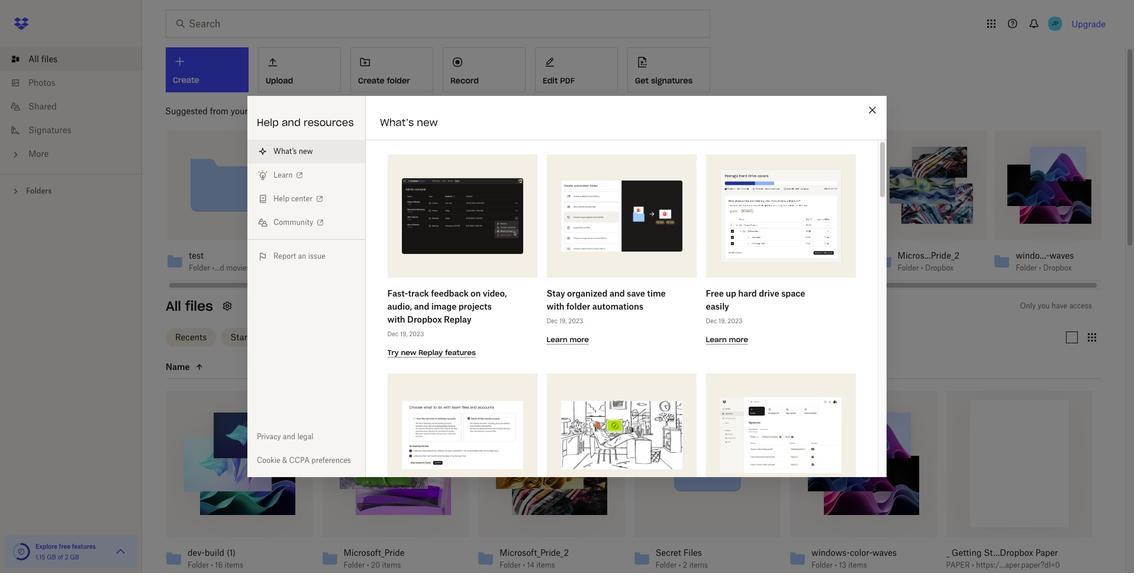 Task type: describe. For each thing, give the bounding box(es) containing it.
folder inside microsoft_pride folder • 20 items
[[344, 561, 365, 570]]

edit pdf button
[[536, 47, 618, 92]]

• inside _ getting st…dropbox paper paper • https:/…aper.paper?dl=0
[[973, 561, 975, 570]]

(1) for dev-build (1) folder • 16 items
[[227, 548, 236, 558]]

get signatures
[[636, 76, 693, 86]]

screenshot of the dropbox admin console image
[[402, 178, 523, 254]]

report an issue link
[[248, 245, 365, 268]]

folder • dropbox button for windo…-
[[1017, 264, 1079, 273]]

report an issue
[[274, 252, 326, 261]]

community
[[274, 218, 314, 227]]

• inside 'movie posters folder • …ret files'
[[567, 264, 569, 272]]

features inside help and resources dialog
[[445, 348, 476, 357]]

learn more link for folder
[[547, 334, 589, 345]]

• inside windo…-waves folder • dropbox
[[1040, 264, 1042, 272]]

build for dev-build (1) folder • 16 items
[[205, 548, 225, 558]]

windo…-waves folder • dropbox
[[1017, 251, 1075, 272]]

folder, secret files row
[[630, 391, 781, 573]]

time
[[648, 288, 666, 299]]

0 vertical spatial new
[[417, 117, 438, 129]]

…ret
[[571, 264, 586, 272]]

activity
[[250, 106, 279, 116]]

build for dev-build (1) folder • dropbox
[[679, 251, 699, 261]]

center
[[291, 194, 313, 203]]

report
[[274, 252, 296, 261]]

and left legal
[[283, 432, 296, 441]]

file, _ getting started with dropbox paper.paper row
[[942, 391, 1094, 573]]

suggested
[[165, 106, 208, 116]]

dev-build (1) folder • dropbox
[[662, 251, 718, 272]]

record button
[[443, 47, 526, 92]]

create
[[358, 76, 385, 86]]

up
[[726, 288, 737, 299]]

signatures
[[652, 76, 693, 86]]

2023 inside free up hard drive space easily dec 19, 2023
[[728, 318, 743, 325]]

folder inside 'dev-build (1) folder • 16 items'
[[188, 561, 209, 570]]

steps to create an automated folder with a picture of a folder and file image
[[561, 181, 683, 252]]

dropbox inside micros…pride_2 folder • dropbox
[[926, 264, 954, 272]]

2 vertical spatial new
[[401, 348, 417, 357]]

16
[[215, 561, 223, 570]]

replay inside fast-track feedback on video, audio, and image projects with dropbox replay dec 19, 2023
[[444, 315, 472, 325]]

folder inside dev-build (1) folder • dropbox
[[662, 264, 683, 272]]

hard
[[739, 288, 758, 299]]

easily
[[706, 302, 730, 312]]

explore
[[36, 543, 58, 550]]

features inside explore free features 1.15 gb of 2 gb
[[72, 543, 96, 550]]

new inside button
[[299, 147, 313, 156]]

1 horizontal spatial what's
[[380, 117, 414, 129]]

photos
[[28, 78, 55, 88]]

• inside 'dev-build (1) folder • 16 items'
[[211, 561, 213, 570]]

microsoft_pride_2 button
[[500, 548, 599, 558]]

folder • …ret files button
[[544, 264, 606, 273]]

dev- for dev-build (1) folder • 16 items
[[188, 548, 205, 558]]

_ getting st…dropbox paper button
[[947, 548, 1063, 558]]

free
[[59, 543, 70, 550]]

dropbox inside 'microsoft_pride folder • dropbox'
[[808, 264, 836, 272]]

• inside secret files folder • 2 items
[[679, 561, 682, 570]]

fast-track feedback on video, audio, and image projects with dropbox replay dec 19, 2023
[[388, 288, 507, 338]]

shared
[[28, 101, 57, 111]]

dropbox inside windo…-waves folder • dropbox
[[1044, 264, 1073, 272]]

create folder
[[358, 76, 410, 86]]

items inside secret files folder • 2 items
[[690, 561, 709, 570]]

secret files folder • 2 items
[[656, 548, 709, 570]]

dev- for dev-build (1) folder • dropbox
[[662, 251, 679, 261]]

microsoft_pride_2 folder • 14 items
[[500, 548, 569, 570]]

_
[[947, 548, 950, 558]]

folder inside windows-color-waves folder • 13 items
[[812, 561, 833, 570]]

access
[[1070, 302, 1093, 310]]

_ getting st…dropbox paper paper • https:/…aper.paper?dl=0
[[947, 548, 1061, 570]]

and up the what's new button
[[282, 117, 301, 129]]

privacy and legal link
[[248, 425, 365, 449]]

microsoft_pride button for microsoft_pride folder • dropbox
[[780, 251, 843, 261]]

0 vertical spatial what's new
[[380, 117, 438, 129]]

dec inside free up hard drive space easily dec 19, 2023
[[706, 318, 717, 325]]

more for 19,
[[730, 335, 749, 344]]

help center link
[[248, 187, 365, 211]]

resources
[[304, 117, 354, 129]]

edit
[[543, 76, 558, 86]]

with inside stay organized and save time with folder automations dec 19, 2023
[[547, 302, 565, 312]]

items inside microsoft_pride_2 folder • 14 items
[[537, 561, 556, 570]]

folder, dev-build (1) row
[[162, 391, 313, 573]]

image
[[432, 302, 457, 312]]

more for automations
[[570, 335, 589, 344]]

quota usage element
[[12, 543, 31, 562]]

files inside "list item"
[[41, 54, 58, 64]]

posters
[[570, 251, 599, 261]]

help and resources
[[257, 117, 354, 129]]

micros…pride_2
[[898, 251, 960, 261]]

what's new button
[[248, 140, 365, 163]]

help for help and resources
[[257, 117, 279, 129]]

dec inside fast-track feedback on video, audio, and image projects with dropbox replay dec 19, 2023
[[388, 331, 399, 338]]

waves inside windows-color-waves folder • 13 items
[[873, 548, 897, 558]]

• inside dev-build (1) folder • dropbox
[[685, 264, 687, 272]]

st…dropbox
[[985, 548, 1034, 558]]

video,
[[483, 288, 507, 299]]

more image
[[9, 149, 21, 161]]

windo…-
[[1017, 251, 1050, 261]]

dec inside stay organized and save time with folder automations dec 19, 2023
[[547, 318, 558, 325]]

ccpa
[[289, 456, 310, 465]]

automations
[[593, 302, 644, 312]]

folder •…d movies button
[[189, 264, 252, 273]]

folders button
[[0, 182, 142, 200]]

track
[[408, 288, 429, 299]]

secret files button
[[656, 548, 755, 558]]

photos link
[[9, 71, 142, 95]]

stay
[[547, 288, 566, 299]]

fun
[[425, 251, 441, 261]]

1 gb from the left
[[47, 554, 56, 561]]

create folder button
[[351, 47, 434, 92]]

2 gb from the left
[[70, 554, 79, 561]]

windows-color-waves folder • 13 items
[[812, 548, 897, 570]]

windows-color-waves button
[[812, 548, 911, 558]]

• inside microsoft_pride_2 folder • 14 items
[[523, 561, 525, 570]]

secret
[[656, 548, 682, 558]]

&
[[282, 456, 287, 465]]

all inside "list item"
[[28, 54, 39, 64]]

2 inside explore free features 1.15 gb of 2 gb
[[65, 554, 68, 561]]

cookie
[[257, 456, 281, 465]]

waves inside windo…-waves folder • dropbox
[[1050, 251, 1075, 261]]

learn link
[[248, 163, 365, 187]]

learn more for dec
[[706, 335, 749, 344]]



Task type: locate. For each thing, give the bounding box(es) containing it.
0 vertical spatial microsoft_pride button
[[780, 251, 843, 261]]

1 horizontal spatial build
[[679, 251, 699, 261]]

folder inside micros…pride_2 folder • dropbox
[[898, 264, 920, 272]]

2 horizontal spatial 2023
[[728, 318, 743, 325]]

what's down create folder
[[380, 117, 414, 129]]

2023 down easily
[[728, 318, 743, 325]]

folder inside stay organized and save time with folder automations dec 19, 2023
[[567, 302, 591, 312]]

files inside secret files folder • 2 items
[[684, 548, 702, 558]]

1 more from the left
[[570, 335, 589, 344]]

folder • dropbox button
[[662, 264, 725, 273], [780, 264, 843, 273], [898, 264, 961, 273], [1017, 264, 1079, 273]]

windo…-waves button
[[1017, 251, 1079, 261]]

what's new
[[380, 117, 438, 129], [274, 147, 313, 156]]

pdf
[[561, 76, 575, 86]]

files right secret
[[684, 548, 702, 558]]

issue
[[308, 252, 326, 261]]

1 vertical spatial all
[[166, 298, 181, 315]]

0 horizontal spatial dec
[[388, 331, 399, 338]]

0 vertical spatial features
[[445, 348, 476, 357]]

test
[[307, 251, 324, 261]]

paper
[[947, 561, 971, 570]]

dev-build (1) button up 16
[[188, 548, 287, 558]]

learn more link down stay
[[547, 334, 589, 345]]

•…d
[[212, 264, 224, 272]]

learn for stay organized and save time with folder automations
[[547, 335, 568, 344]]

list containing all files
[[0, 40, 142, 174]]

learn more link down easily
[[706, 334, 749, 345]]

0 horizontal spatial what's
[[274, 147, 297, 156]]

1 vertical spatial with
[[388, 315, 406, 325]]

4 items from the left
[[690, 561, 709, 570]]

(1)
[[701, 251, 710, 261], [227, 548, 236, 558]]

folder
[[387, 76, 410, 86], [567, 302, 591, 312]]

waves up have at the right bottom
[[1050, 251, 1075, 261]]

1 horizontal spatial 19,
[[560, 318, 567, 325]]

all files
[[28, 54, 58, 64], [166, 298, 213, 315]]

what's up the learn link on the top left
[[274, 147, 297, 156]]

community link
[[248, 211, 365, 235]]

0 horizontal spatial 19,
[[400, 331, 408, 338]]

movie posters button
[[544, 251, 606, 261]]

your
[[231, 106, 248, 116]]

folder inside 'microsoft_pride folder • dropbox'
[[780, 264, 801, 272]]

files up photos
[[41, 54, 58, 64]]

features down fast-track feedback on video, audio, and image projects with dropbox replay dec 19, 2023
[[445, 348, 476, 357]]

1 vertical spatial what's
[[274, 147, 297, 156]]

upgrade link
[[1073, 19, 1107, 29]]

signatures link
[[9, 118, 142, 142]]

microsoft_pride button for microsoft_pride folder • 20 items
[[344, 548, 443, 558]]

hard drive storage usage with data and a graph image
[[721, 169, 842, 263]]

https:/…aper.paper?dl=0
[[977, 561, 1061, 570]]

0 vertical spatial files
[[588, 264, 604, 272]]

0 vertical spatial folder
[[387, 76, 410, 86]]

learn
[[274, 171, 293, 179], [547, 335, 568, 344], [706, 335, 727, 344]]

features
[[445, 348, 476, 357], [72, 543, 96, 550]]

feedback
[[431, 288, 469, 299]]

an
[[298, 252, 306, 261]]

with
[[547, 302, 565, 312], [388, 315, 406, 325]]

learn more down easily
[[706, 335, 749, 344]]

2 learn more link from the left
[[706, 334, 749, 345]]

0 horizontal spatial learn more
[[547, 335, 589, 344]]

save
[[627, 288, 646, 299]]

and inside fast-track feedback on video, audio, and image projects with dropbox replay dec 19, 2023
[[414, 302, 430, 312]]

0 horizontal spatial all
[[28, 54, 39, 64]]

learn more for folder
[[547, 335, 589, 344]]

folder down micros…pride_2 on the top of page
[[898, 264, 920, 272]]

gb left of
[[47, 554, 56, 561]]

drive
[[760, 288, 780, 299]]

dev- inside 'dev-build (1) folder • 16 items'
[[188, 548, 205, 558]]

• inside micros…pride_2 folder • dropbox
[[922, 264, 924, 272]]

• inside test folder • …oft_pride
[[330, 264, 333, 272]]

microsoft_pride up 20
[[344, 548, 405, 558]]

privacy and legal
[[257, 432, 314, 441]]

13
[[840, 561, 847, 570]]

0 vertical spatial files
[[41, 54, 58, 64]]

1 horizontal spatial dev-build (1) button
[[662, 251, 725, 261]]

microsoft_pride button inside row
[[344, 548, 443, 558]]

waves right the windows- in the right of the page
[[873, 548, 897, 558]]

replay right try
[[419, 348, 443, 357]]

microsoft_pride for microsoft_pride folder • dropbox
[[780, 251, 841, 261]]

1 horizontal spatial all
[[166, 298, 181, 315]]

what's new down create folder
[[380, 117, 438, 129]]

1 learn more link from the left
[[547, 334, 589, 345]]

items inside microsoft_pride folder • 20 items
[[382, 561, 401, 570]]

folder, windows-color-waves row
[[786, 391, 937, 573]]

0 horizontal spatial all files
[[28, 54, 58, 64]]

with down the audio,
[[388, 315, 406, 325]]

0 horizontal spatial folder
[[387, 76, 410, 86]]

build inside dev-build (1) folder • dropbox
[[679, 251, 699, 261]]

all files list item
[[0, 47, 142, 71]]

help center
[[274, 194, 313, 203]]

have
[[1053, 302, 1068, 310]]

the entry point screen of dropbox sign image
[[721, 397, 842, 473]]

folder down 'issue' at the top left of page
[[307, 264, 328, 272]]

1 learn more from the left
[[547, 335, 589, 344]]

• inside microsoft_pride folder • 20 items
[[367, 561, 369, 570]]

1 horizontal spatial more
[[730, 335, 749, 344]]

0 horizontal spatial what's new
[[274, 147, 313, 156]]

and down track
[[414, 302, 430, 312]]

0 horizontal spatial microsoft_pride button
[[344, 548, 443, 558]]

0 horizontal spatial 2023
[[409, 331, 424, 338]]

dec down stay
[[547, 318, 558, 325]]

dropbox inside fast-track feedback on video, audio, and image projects with dropbox replay dec 19, 2023
[[408, 315, 442, 325]]

folder down movie
[[544, 264, 565, 272]]

1.15
[[36, 554, 45, 561]]

learn up help center
[[274, 171, 293, 179]]

files up recents
[[185, 298, 213, 315]]

3 items from the left
[[537, 561, 556, 570]]

folder down the windows- in the right of the page
[[812, 561, 833, 570]]

• inside windows-color-waves folder • 13 items
[[835, 561, 838, 570]]

record
[[451, 76, 479, 86]]

folder down secret
[[656, 561, 677, 570]]

dec up try
[[388, 331, 399, 338]]

cookie & ccpa preferences
[[257, 456, 351, 465]]

folder inside create folder button
[[387, 76, 410, 86]]

dev-build (1) button for dev-build (1) folder • 16 items
[[188, 548, 287, 558]]

(1) for dev-build (1) folder • dropbox
[[701, 251, 710, 261]]

2 items from the left
[[382, 561, 401, 570]]

0 horizontal spatial with
[[388, 315, 406, 325]]

on
[[471, 288, 481, 299]]

movie posters folder • …ret files
[[544, 251, 604, 272]]

help and resources dialog
[[248, 96, 887, 573]]

2 inside secret files folder • 2 items
[[684, 561, 688, 570]]

2023 inside stay organized and save time with folder automations dec 19, 2023
[[569, 318, 584, 325]]

features right free at left
[[72, 543, 96, 550]]

0 horizontal spatial microsoft_pride
[[344, 548, 405, 558]]

dev-build (1) button inside "row"
[[188, 548, 287, 558]]

2 folder • dropbox button from the left
[[780, 264, 843, 273]]

dev-build (1) button for dev-build (1) folder • dropbox
[[662, 251, 725, 261]]

0 horizontal spatial files
[[588, 264, 604, 272]]

name button
[[166, 360, 265, 374]]

0 horizontal spatial gb
[[47, 554, 56, 561]]

1 horizontal spatial folder
[[567, 302, 591, 312]]

all files inside "list item"
[[28, 54, 58, 64]]

items inside windows-color-waves folder • 13 items
[[849, 561, 868, 570]]

0 horizontal spatial features
[[72, 543, 96, 550]]

1 horizontal spatial files
[[185, 298, 213, 315]]

learn down easily
[[706, 335, 727, 344]]

1 horizontal spatial (1)
[[701, 251, 710, 261]]

gb right of
[[70, 554, 79, 561]]

0 horizontal spatial build
[[205, 548, 225, 558]]

movies
[[226, 264, 250, 272]]

1 vertical spatial microsoft_pride
[[344, 548, 405, 558]]

1 vertical spatial files
[[185, 298, 213, 315]]

1 items from the left
[[225, 561, 243, 570]]

2 more from the left
[[730, 335, 749, 344]]

0 horizontal spatial replay
[[419, 348, 443, 357]]

2 horizontal spatial dec
[[706, 318, 717, 325]]

items right 20
[[382, 561, 401, 570]]

try
[[388, 348, 399, 357]]

folder • dropbox button up free
[[662, 264, 725, 273]]

build inside 'dev-build (1) folder • 16 items'
[[205, 548, 225, 558]]

1 vertical spatial features
[[72, 543, 96, 550]]

from
[[210, 106, 229, 116]]

try new replay features
[[388, 348, 476, 357]]

starred button
[[221, 328, 270, 347]]

0 horizontal spatial learn
[[274, 171, 293, 179]]

dropbox image
[[9, 12, 33, 36]]

fast-
[[388, 288, 408, 299]]

folder down organized
[[567, 302, 591, 312]]

1 vertical spatial help
[[274, 194, 290, 203]]

2 right of
[[65, 554, 68, 561]]

0 horizontal spatial more
[[570, 335, 589, 344]]

1 vertical spatial dev-build (1) button
[[188, 548, 287, 558]]

folder up time
[[662, 264, 683, 272]]

1 horizontal spatial dev-
[[662, 251, 679, 261]]

all files up recents
[[166, 298, 213, 315]]

windows-
[[812, 548, 851, 558]]

19, inside free up hard drive space easily dec 19, 2023
[[719, 318, 727, 325]]

0 vertical spatial dev-
[[662, 251, 679, 261]]

(1) inside dev-build (1) folder • dropbox
[[701, 251, 710, 261]]

1 horizontal spatial replay
[[444, 315, 472, 325]]

0 horizontal spatial dev-build (1) button
[[188, 548, 287, 558]]

name
[[166, 362, 190, 372]]

learn for free up hard drive space easily
[[706, 335, 727, 344]]

2023 inside fast-track feedback on video, audio, and image projects with dropbox replay dec 19, 2023
[[409, 331, 424, 338]]

fun images
[[425, 251, 471, 261]]

1 horizontal spatial dec
[[547, 318, 558, 325]]

images
[[443, 251, 471, 261]]

microsoft_pride for microsoft_pride folder • 20 items
[[344, 548, 405, 558]]

0 vertical spatial replay
[[444, 315, 472, 325]]

get
[[636, 76, 649, 86]]

files down posters
[[588, 264, 604, 272]]

2 down the "secret files" button
[[684, 561, 688, 570]]

all up photos
[[28, 54, 39, 64]]

1 horizontal spatial learn more link
[[706, 334, 749, 345]]

0 vertical spatial dev-build (1) button
[[662, 251, 725, 261]]

2 horizontal spatial new
[[417, 117, 438, 129]]

0 vertical spatial all
[[28, 54, 39, 64]]

test folder •…d movies
[[189, 251, 250, 272]]

1 horizontal spatial what's new
[[380, 117, 438, 129]]

folder • dropbox button for dev-
[[662, 264, 725, 273]]

(1) inside 'dev-build (1) folder • 16 items'
[[227, 548, 236, 558]]

folder • dropbox button for micros…pride_2
[[898, 264, 961, 273]]

explore free features 1.15 gb of 2 gb
[[36, 543, 96, 561]]

items right 16
[[225, 561, 243, 570]]

folder, microsoft_pride_2 row
[[474, 391, 625, 573]]

projects
[[459, 302, 492, 312]]

test
[[189, 251, 204, 261]]

dev-build (1) button up free
[[662, 251, 725, 261]]

test folder • …oft_pride
[[307, 251, 370, 272]]

folder
[[189, 264, 210, 272], [307, 264, 328, 272], [544, 264, 565, 272], [662, 264, 683, 272], [780, 264, 801, 272], [898, 264, 920, 272], [1017, 264, 1038, 272], [188, 561, 209, 570], [344, 561, 365, 570], [500, 561, 521, 570], [656, 561, 677, 570], [812, 561, 833, 570]]

free up hard drive space easily dec 19, 2023
[[706, 288, 806, 325]]

1 vertical spatial replay
[[419, 348, 443, 357]]

folder • dropbox button for microsoft_pride
[[780, 264, 843, 273]]

only
[[1021, 302, 1037, 310]]

help for help center
[[274, 194, 290, 203]]

list
[[0, 40, 142, 174]]

•
[[330, 264, 333, 272], [567, 264, 569, 272], [685, 264, 687, 272], [803, 264, 806, 272], [922, 264, 924, 272], [1040, 264, 1042, 272], [211, 561, 213, 570], [367, 561, 369, 570], [523, 561, 525, 570], [679, 561, 682, 570], [835, 561, 838, 570], [973, 561, 975, 570]]

1 horizontal spatial microsoft_pride button
[[780, 251, 843, 261]]

1 horizontal spatial with
[[547, 302, 565, 312]]

0 vertical spatial all files
[[28, 54, 58, 64]]

preferences
[[312, 456, 351, 465]]

19, down easily
[[719, 318, 727, 325]]

folders
[[26, 187, 52, 195]]

privacy
[[257, 432, 281, 441]]

learn down stay
[[547, 335, 568, 344]]

2 horizontal spatial 19,
[[719, 318, 727, 325]]

0 vertical spatial build
[[679, 251, 699, 261]]

replay down the image
[[444, 315, 472, 325]]

a person leaning back in an office chair inside their office with a green check mark on their screen image
[[561, 401, 683, 470]]

19, down stay
[[560, 318, 567, 325]]

0 horizontal spatial 2
[[65, 554, 68, 561]]

1 vertical spatial build
[[205, 548, 225, 558]]

folder down windo…- in the top right of the page
[[1017, 264, 1038, 272]]

of
[[58, 554, 63, 561]]

with down stay
[[547, 302, 565, 312]]

all up recents
[[166, 298, 181, 315]]

1 vertical spatial what's new
[[274, 147, 313, 156]]

paper
[[1036, 548, 1059, 558]]

0 horizontal spatial files
[[41, 54, 58, 64]]

more
[[28, 149, 49, 159]]

items
[[225, 561, 243, 570], [382, 561, 401, 570], [537, 561, 556, 570], [690, 561, 709, 570], [849, 561, 868, 570]]

recents
[[175, 332, 207, 342]]

folder left 20
[[344, 561, 365, 570]]

dec down easily
[[706, 318, 717, 325]]

1 vertical spatial microsoft_pride button
[[344, 548, 443, 558]]

new
[[417, 117, 438, 129], [299, 147, 313, 156], [401, 348, 417, 357]]

0 vertical spatial waves
[[1050, 251, 1075, 261]]

1 horizontal spatial features
[[445, 348, 476, 357]]

folder left 16
[[188, 561, 209, 570]]

dev-build (1) folder • 16 items
[[188, 548, 243, 570]]

items down windows-color-waves button
[[849, 561, 868, 570]]

folder down test
[[189, 264, 210, 272]]

dropbox
[[689, 264, 718, 272], [808, 264, 836, 272], [926, 264, 954, 272], [1044, 264, 1073, 272], [408, 315, 442, 325]]

1 vertical spatial folder
[[567, 302, 591, 312]]

learn more down stay
[[547, 335, 589, 344]]

gb
[[47, 554, 56, 561], [70, 554, 79, 561]]

19, inside fast-track feedback on video, audio, and image projects with dropbox replay dec 19, 2023
[[400, 331, 408, 338]]

1 horizontal spatial gb
[[70, 554, 79, 561]]

folder left the '14' at the bottom
[[500, 561, 521, 570]]

1 horizontal spatial all files
[[166, 298, 213, 315]]

1 horizontal spatial learn more
[[706, 335, 749, 344]]

0 vertical spatial microsoft_pride
[[780, 251, 841, 261]]

microsoft_pride inside row
[[344, 548, 405, 558]]

folder right create
[[387, 76, 410, 86]]

help down "activity"
[[257, 117, 279, 129]]

1 horizontal spatial 2
[[684, 561, 688, 570]]

recents button
[[166, 328, 216, 347]]

dec
[[547, 318, 558, 325], [706, 318, 717, 325], [388, 331, 399, 338]]

2 horizontal spatial learn
[[706, 335, 727, 344]]

1 vertical spatial all files
[[166, 298, 213, 315]]

folder inside microsoft_pride_2 folder • 14 items
[[500, 561, 521, 570]]

folder up space
[[780, 264, 801, 272]]

folder inside test folder • …oft_pride
[[307, 264, 328, 272]]

0 vertical spatial what's
[[380, 117, 414, 129]]

1 vertical spatial dev-
[[188, 548, 205, 558]]

1 horizontal spatial learn
[[547, 335, 568, 344]]

items down microsoft_pride_2 button
[[537, 561, 556, 570]]

19, inside stay organized and save time with folder automations dec 19, 2023
[[560, 318, 567, 325]]

shared link
[[9, 95, 142, 118]]

2023 up try new replay features link
[[409, 331, 424, 338]]

learn more link for dec
[[706, 334, 749, 345]]

dev-build (1) button
[[662, 251, 725, 261], [188, 548, 287, 558]]

microsoft_pride up space
[[780, 251, 841, 261]]

a screen within the dropbox admin console showing the option to save or delete teams files image
[[402, 401, 523, 470]]

2 learn more from the left
[[706, 335, 749, 344]]

what's new inside button
[[274, 147, 313, 156]]

…oft_pride
[[335, 264, 370, 272]]

folder, microsoft_pride row
[[318, 391, 469, 573]]

1 horizontal spatial 2023
[[569, 318, 584, 325]]

1 horizontal spatial new
[[401, 348, 417, 357]]

5 items from the left
[[849, 561, 868, 570]]

0 vertical spatial (1)
[[701, 251, 710, 261]]

0 vertical spatial help
[[257, 117, 279, 129]]

you
[[1039, 302, 1051, 310]]

folder inside 'movie posters folder • …ret files'
[[544, 264, 565, 272]]

0 horizontal spatial learn more link
[[547, 334, 589, 345]]

0 horizontal spatial dev-
[[188, 548, 205, 558]]

1 vertical spatial files
[[684, 548, 702, 558]]

1 horizontal spatial waves
[[1050, 251, 1075, 261]]

2023
[[569, 318, 584, 325], [728, 318, 743, 325], [409, 331, 424, 338]]

what's inside button
[[274, 147, 297, 156]]

1 vertical spatial (1)
[[227, 548, 236, 558]]

1 vertical spatial waves
[[873, 548, 897, 558]]

only you have access
[[1021, 302, 1093, 310]]

19, down the audio,
[[400, 331, 408, 338]]

starred
[[231, 332, 260, 342]]

what's new up the learn link on the top left
[[274, 147, 313, 156]]

0 horizontal spatial (1)
[[227, 548, 236, 558]]

1 folder • dropbox button from the left
[[662, 264, 725, 273]]

dropbox inside dev-build (1) folder • dropbox
[[689, 264, 718, 272]]

3 folder • dropbox button from the left
[[898, 264, 961, 273]]

0 horizontal spatial waves
[[873, 548, 897, 558]]

and up automations
[[610, 288, 625, 299]]

0 vertical spatial with
[[547, 302, 565, 312]]

more down stay organized and save time with folder automations dec 19, 2023
[[570, 335, 589, 344]]

1 horizontal spatial microsoft_pride
[[780, 251, 841, 261]]

0 horizontal spatial new
[[299, 147, 313, 156]]

20
[[371, 561, 380, 570]]

items inside 'dev-build (1) folder • 16 items'
[[225, 561, 243, 570]]

4 folder • dropbox button from the left
[[1017, 264, 1079, 273]]

folder inside test folder •…d movies
[[189, 264, 210, 272]]

1 horizontal spatial files
[[684, 548, 702, 558]]

folder • dropbox button down windo…-waves button
[[1017, 264, 1079, 273]]

folder inside windo…-waves folder • dropbox
[[1017, 264, 1038, 272]]

more down free up hard drive space easily dec 19, 2023
[[730, 335, 749, 344]]

help left center
[[274, 194, 290, 203]]

2023 down organized
[[569, 318, 584, 325]]

files inside 'movie posters folder • …ret files'
[[588, 264, 604, 272]]

microsoft_pride button up 20
[[344, 548, 443, 558]]

folder • dropbox button up space
[[780, 264, 843, 273]]

more
[[570, 335, 589, 344], [730, 335, 749, 344]]

dev- inside dev-build (1) folder • dropbox
[[662, 251, 679, 261]]

movie
[[544, 251, 567, 261]]

1 vertical spatial new
[[299, 147, 313, 156]]

and inside stay organized and save time with folder automations dec 19, 2023
[[610, 288, 625, 299]]

all files link
[[9, 47, 142, 71]]

items down the "secret files" button
[[690, 561, 709, 570]]

free
[[706, 288, 724, 299]]

with inside fast-track feedback on video, audio, and image projects with dropbox replay dec 19, 2023
[[388, 315, 406, 325]]

all files up photos
[[28, 54, 58, 64]]

folder • dropbox button down the micros…pride_2 button
[[898, 264, 961, 273]]

• inside 'microsoft_pride folder • dropbox'
[[803, 264, 806, 272]]

all
[[28, 54, 39, 64], [166, 298, 181, 315]]

microsoft_pride button up space
[[780, 251, 843, 261]]

folder inside secret files folder • 2 items
[[656, 561, 677, 570]]



Task type: vqa. For each thing, say whether or not it's contained in the screenshot.
• in Microsoft_Pride_2 Folder • 14 items
yes



